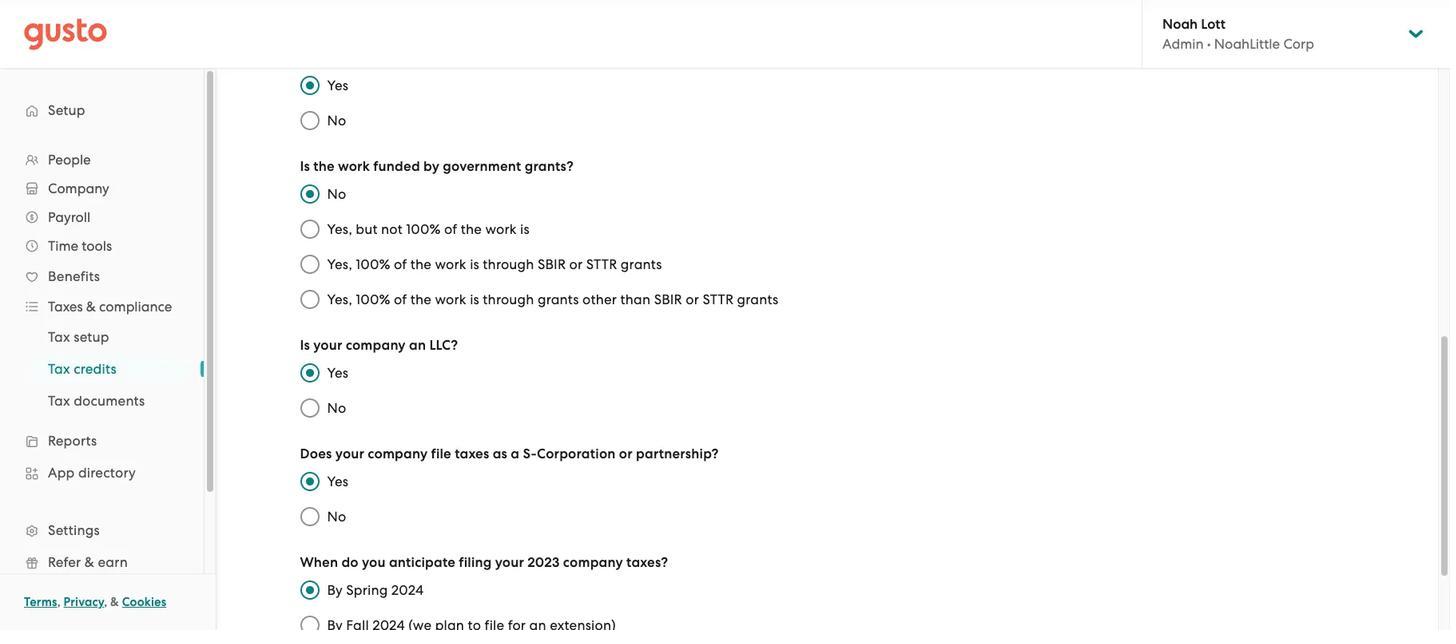 Task type: locate. For each thing, give the bounding box(es) containing it.
is down yes, 100% of the work is through sbir or sttr grants
[[470, 292, 479, 308]]

2 no from the top
[[327, 186, 346, 202]]

of for yes, 100% of the work is through sbir or sttr grants
[[394, 256, 407, 272]]

refer & earn link
[[16, 548, 188, 577]]

1 horizontal spatial or
[[619, 446, 633, 463]]

no radio up when
[[292, 499, 327, 535]]

& left "earn"
[[84, 555, 94, 571]]

Yes radio
[[292, 68, 327, 103], [292, 356, 327, 391]]

no
[[327, 113, 346, 129], [327, 186, 346, 202], [327, 400, 346, 416], [327, 509, 346, 525]]

1 no radio from the top
[[292, 103, 327, 138]]

list
[[0, 145, 204, 630], [0, 321, 204, 417]]

2 is from the top
[[300, 337, 310, 354]]

yes
[[327, 78, 349, 93], [327, 365, 349, 381], [327, 474, 349, 490]]

the
[[313, 158, 335, 175], [461, 221, 482, 237], [410, 256, 432, 272], [410, 292, 432, 308]]

or right "than"
[[686, 292, 699, 308]]

2 vertical spatial of
[[394, 292, 407, 308]]

refer
[[48, 555, 81, 571]]

sbir up yes, 100% of the work is through grants other than sbir or sttr grants
[[538, 256, 566, 272]]

0 vertical spatial sttr
[[586, 256, 617, 272]]

1 vertical spatial tax
[[48, 361, 70, 377]]

2 vertical spatial yes
[[327, 474, 349, 490]]

0 vertical spatial no radio
[[292, 391, 327, 426]]

0 vertical spatial yes,
[[327, 221, 352, 237]]

No radio
[[292, 103, 327, 138], [292, 177, 327, 212]]

is up yes, 100% of the work is through sbir or sttr grants
[[520, 221, 530, 237]]

yes for is
[[327, 365, 349, 381]]

sbir
[[538, 256, 566, 272], [654, 292, 682, 308]]

settings
[[48, 523, 100, 539]]

2 tax from the top
[[48, 361, 70, 377]]

1 no from the top
[[327, 113, 346, 129]]

1 is from the top
[[300, 158, 310, 175]]

a
[[511, 446, 520, 463]]

yes, 100% of the work is through grants other than sbir or sttr grants
[[327, 292, 779, 308]]

tax down taxes
[[48, 329, 70, 345]]

0 horizontal spatial or
[[569, 256, 583, 272]]

company right 2023
[[563, 555, 623, 571]]

0 horizontal spatial sbir
[[538, 256, 566, 272]]

100% down but
[[356, 256, 390, 272]]

0 vertical spatial yes radio
[[292, 68, 327, 103]]

0 vertical spatial through
[[483, 256, 534, 272]]

is for grants
[[470, 292, 479, 308]]

0 vertical spatial yes
[[327, 78, 349, 93]]

0 vertical spatial no radio
[[292, 103, 327, 138]]

llc?
[[429, 337, 458, 354]]

1 vertical spatial is
[[470, 256, 479, 272]]

100% right not
[[406, 221, 441, 237]]

2 vertical spatial tax
[[48, 393, 70, 409]]

tax for tax documents
[[48, 393, 70, 409]]

sbir right "than"
[[654, 292, 682, 308]]

through up yes, 100% of the work is through grants other than sbir or sttr grants
[[483, 256, 534, 272]]

, left privacy link
[[57, 595, 61, 610]]

0 vertical spatial company
[[346, 337, 406, 354]]

2 vertical spatial &
[[110, 595, 119, 610]]

1 yes from the top
[[327, 78, 349, 93]]

your left 2023
[[495, 555, 524, 571]]

2023
[[528, 555, 560, 571]]

lott
[[1201, 16, 1226, 33]]

1 vertical spatial sbir
[[654, 292, 682, 308]]

setup link
[[16, 96, 188, 125]]

1 through from the top
[[483, 256, 534, 272]]

not
[[381, 221, 403, 237]]

& for earn
[[84, 555, 94, 571]]

1 yes, from the top
[[327, 221, 352, 237]]

your down yes, 100% of the work is through grants other than sbir or sttr grants option
[[313, 337, 342, 354]]

is down yes, but not 100% of the work is
[[470, 256, 479, 272]]

100% up is your company an llc?
[[356, 292, 390, 308]]

yes,
[[327, 221, 352, 237], [327, 256, 352, 272], [327, 292, 352, 308]]

corporation
[[537, 446, 616, 463]]

people button
[[16, 145, 188, 174]]

grants
[[621, 256, 662, 272], [538, 292, 579, 308], [737, 292, 779, 308]]

0 vertical spatial is
[[300, 158, 310, 175]]

1 horizontal spatial ,
[[104, 595, 107, 610]]

yes, down yes, 100% of the work is through sbir or sttr grants radio
[[327, 292, 352, 308]]

tax inside "link"
[[48, 361, 70, 377]]

work left 'funded'
[[338, 158, 370, 175]]

0 vertical spatial tax
[[48, 329, 70, 345]]

app directory link
[[16, 459, 188, 487]]

setup
[[48, 102, 85, 118]]

of for yes, 100% of the work is through grants other than sbir or sttr grants
[[394, 292, 407, 308]]

yes for does
[[327, 474, 349, 490]]

0 vertical spatial your
[[313, 337, 342, 354]]

2 through from the top
[[483, 292, 534, 308]]

0 vertical spatial or
[[569, 256, 583, 272]]

app directory
[[48, 465, 136, 481]]

No radio
[[292, 391, 327, 426], [292, 499, 327, 535]]

sttr
[[586, 256, 617, 272], [703, 292, 734, 308]]

1 vertical spatial 100%
[[356, 256, 390, 272]]

is down yes, 100% of the work is through grants other than sbir or sttr grants option
[[300, 337, 310, 354]]

tax left credits
[[48, 361, 70, 377]]

0 vertical spatial is
[[520, 221, 530, 237]]

does
[[300, 446, 332, 463]]

of up is your company an llc?
[[394, 292, 407, 308]]

0 horizontal spatial ,
[[57, 595, 61, 610]]

is
[[300, 158, 310, 175], [300, 337, 310, 354]]

tax down tax credits
[[48, 393, 70, 409]]

1 vertical spatial yes radio
[[292, 356, 327, 391]]

through
[[483, 256, 534, 272], [483, 292, 534, 308]]

1 no radio from the top
[[292, 391, 327, 426]]

2 list from the top
[[0, 321, 204, 417]]

& right taxes
[[86, 299, 96, 315]]

3 tax from the top
[[48, 393, 70, 409]]

0 vertical spatial &
[[86, 299, 96, 315]]

•
[[1207, 36, 1211, 52]]

1 vertical spatial is
[[300, 337, 310, 354]]

reports link
[[16, 427, 188, 455]]

is your company an llc?
[[300, 337, 458, 354]]

0 vertical spatial sbir
[[538, 256, 566, 272]]

, left cookies button
[[104, 595, 107, 610]]

taxes
[[455, 446, 489, 463]]

yes, left but
[[327, 221, 352, 237]]

1 vertical spatial sttr
[[703, 292, 734, 308]]

2 vertical spatial 100%
[[356, 292, 390, 308]]

,
[[57, 595, 61, 610], [104, 595, 107, 610]]

yes, for yes, but not 100% of the work is
[[327, 221, 352, 237]]

or right corporation
[[619, 446, 633, 463]]

when
[[300, 555, 338, 571]]

of down not
[[394, 256, 407, 272]]

is up yes, but not 100% of the work is radio
[[300, 158, 310, 175]]

3 yes from the top
[[327, 474, 349, 490]]

2 vertical spatial your
[[495, 555, 524, 571]]

no radio for is
[[292, 391, 327, 426]]

yes, down yes, but not 100% of the work is radio
[[327, 256, 352, 272]]

company
[[48, 181, 109, 197]]

taxes & compliance
[[48, 299, 172, 315]]

by
[[327, 583, 343, 598]]

tax credits
[[48, 361, 117, 377]]

2 vertical spatial is
[[470, 292, 479, 308]]

1 horizontal spatial sttr
[[703, 292, 734, 308]]

2 horizontal spatial grants
[[737, 292, 779, 308]]

2 no radio from the top
[[292, 499, 327, 535]]

1 vertical spatial yes,
[[327, 256, 352, 272]]

1 vertical spatial &
[[84, 555, 94, 571]]

1 vertical spatial no radio
[[292, 177, 327, 212]]

time tools
[[48, 238, 112, 254]]

100%
[[406, 221, 441, 237], [356, 256, 390, 272], [356, 292, 390, 308]]

the up the an
[[410, 292, 432, 308]]

1 tax from the top
[[48, 329, 70, 345]]

or up yes, 100% of the work is through grants other than sbir or sttr grants
[[569, 256, 583, 272]]

1 vertical spatial through
[[483, 292, 534, 308]]

company left the an
[[346, 337, 406, 354]]

work up llc?
[[435, 292, 466, 308]]

of up yes, 100% of the work is through sbir or sttr grants
[[444, 221, 457, 237]]

2 vertical spatial yes,
[[327, 292, 352, 308]]

1 horizontal spatial sbir
[[654, 292, 682, 308]]

benefits
[[48, 268, 100, 284]]

reports
[[48, 433, 97, 449]]

file
[[431, 446, 451, 463]]

1 vertical spatial yes
[[327, 365, 349, 381]]

taxes?
[[627, 555, 668, 571]]

3 yes, from the top
[[327, 292, 352, 308]]

is
[[520, 221, 530, 237], [470, 256, 479, 272], [470, 292, 479, 308]]

& inside "dropdown button"
[[86, 299, 96, 315]]

By Spring 2024 radio
[[292, 573, 327, 608]]

your
[[313, 337, 342, 354], [335, 446, 364, 463], [495, 555, 524, 571]]

the up yes, but not 100% of the work is radio
[[313, 158, 335, 175]]

s-
[[523, 446, 537, 463]]

company
[[346, 337, 406, 354], [368, 446, 428, 463], [563, 555, 623, 571]]

1 vertical spatial company
[[368, 446, 428, 463]]

& left cookies button
[[110, 595, 119, 610]]

your right does
[[335, 446, 364, 463]]

do
[[342, 555, 359, 571]]

filing
[[459, 555, 492, 571]]

documents
[[74, 393, 145, 409]]

no radio up does
[[292, 391, 327, 426]]

through down yes, 100% of the work is through sbir or sttr grants
[[483, 292, 534, 308]]

1 vertical spatial or
[[686, 292, 699, 308]]

of
[[444, 221, 457, 237], [394, 256, 407, 272], [394, 292, 407, 308]]

1 list from the top
[[0, 145, 204, 630]]

&
[[86, 299, 96, 315], [84, 555, 94, 571], [110, 595, 119, 610]]

2 yes from the top
[[327, 365, 349, 381]]

yes, for yes, 100% of the work is through grants other than sbir or sttr grants
[[327, 292, 352, 308]]

company left file
[[368, 446, 428, 463]]

1 vertical spatial no radio
[[292, 499, 327, 535]]

list containing tax setup
[[0, 321, 204, 417]]

you
[[362, 555, 386, 571]]

admin
[[1163, 36, 1204, 52]]

1 vertical spatial of
[[394, 256, 407, 272]]

tax
[[48, 329, 70, 345], [48, 361, 70, 377], [48, 393, 70, 409]]

3 no from the top
[[327, 400, 346, 416]]

or
[[569, 256, 583, 272], [686, 292, 699, 308], [619, 446, 633, 463]]

2 yes, from the top
[[327, 256, 352, 272]]

2 horizontal spatial or
[[686, 292, 699, 308]]

through for sbir
[[483, 256, 534, 272]]

as
[[493, 446, 507, 463]]

work
[[338, 158, 370, 175], [485, 221, 517, 237], [435, 256, 466, 272], [435, 292, 466, 308]]

1 vertical spatial your
[[335, 446, 364, 463]]



Task type: describe. For each thing, give the bounding box(es) containing it.
cookies
[[122, 595, 166, 610]]

Yes, 100% of the work is through grants other than SBIR or STTR grants radio
[[292, 282, 327, 317]]

noahlittle
[[1214, 36, 1280, 52]]

funded
[[373, 158, 420, 175]]

through for grants
[[483, 292, 534, 308]]

tax setup
[[48, 329, 109, 345]]

2 yes radio from the top
[[292, 356, 327, 391]]

tax setup link
[[29, 323, 188, 352]]

government
[[443, 158, 521, 175]]

tax credits link
[[29, 355, 188, 384]]

is for is the work funded by government grants?
[[300, 158, 310, 175]]

terms
[[24, 595, 57, 610]]

other
[[583, 292, 617, 308]]

1 , from the left
[[57, 595, 61, 610]]

is for is your company an llc?
[[300, 337, 310, 354]]

company for file
[[368, 446, 428, 463]]

credits
[[74, 361, 117, 377]]

no radio for does
[[292, 499, 327, 535]]

app
[[48, 465, 75, 481]]

payroll
[[48, 209, 90, 225]]

people
[[48, 152, 91, 168]]

noah
[[1163, 16, 1198, 33]]

settings link
[[16, 516, 188, 545]]

yes, but not 100% of the work is
[[327, 221, 530, 237]]

an
[[409, 337, 426, 354]]

your for does
[[335, 446, 364, 463]]

noah lott admin • noahlittle corp
[[1163, 16, 1314, 52]]

time
[[48, 238, 78, 254]]

directory
[[78, 465, 136, 481]]

company button
[[16, 174, 188, 203]]

taxes
[[48, 299, 83, 315]]

work up yes, 100% of the work is through sbir or sttr grants
[[485, 221, 517, 237]]

the up yes, 100% of the work is through sbir or sttr grants
[[461, 221, 482, 237]]

payroll button
[[16, 203, 188, 232]]

0 vertical spatial of
[[444, 221, 457, 237]]

by
[[424, 158, 440, 175]]

tax documents
[[48, 393, 145, 409]]

time tools button
[[16, 232, 188, 260]]

terms , privacy , & cookies
[[24, 595, 166, 610]]

yes, 100% of the work is through sbir or sttr grants
[[327, 256, 662, 272]]

cookies button
[[122, 593, 166, 612]]

by spring 2024
[[327, 583, 424, 598]]

tax for tax credits
[[48, 361, 70, 377]]

By Fall 2024 (we plan to file for an extension) radio
[[292, 608, 327, 630]]

0 vertical spatial 100%
[[406, 221, 441, 237]]

tools
[[82, 238, 112, 254]]

2 , from the left
[[104, 595, 107, 610]]

does your company file taxes as a s-corporation or partnership?
[[300, 446, 719, 463]]

1 yes radio from the top
[[292, 68, 327, 103]]

home image
[[24, 18, 107, 50]]

tax documents link
[[29, 387, 188, 416]]

corp
[[1284, 36, 1314, 52]]

than
[[620, 292, 651, 308]]

gusto navigation element
[[0, 69, 204, 630]]

earn
[[98, 555, 128, 571]]

is the work funded by government grants?
[[300, 158, 574, 175]]

2 vertical spatial company
[[563, 555, 623, 571]]

is for sbir
[[470, 256, 479, 272]]

100% for yes, 100% of the work is through grants other than sbir or sttr grants
[[356, 292, 390, 308]]

the down yes, but not 100% of the work is
[[410, 256, 432, 272]]

work down yes, but not 100% of the work is
[[435, 256, 466, 272]]

yes, for yes, 100% of the work is through sbir or sttr grants
[[327, 256, 352, 272]]

& for compliance
[[86, 299, 96, 315]]

privacy link
[[64, 595, 104, 610]]

benefits link
[[16, 262, 188, 291]]

anticipate
[[389, 555, 456, 571]]

1 horizontal spatial grants
[[621, 256, 662, 272]]

tax for tax setup
[[48, 329, 70, 345]]

terms link
[[24, 595, 57, 610]]

company for an
[[346, 337, 406, 354]]

Yes radio
[[292, 464, 327, 499]]

2024
[[391, 583, 424, 598]]

when do you anticipate filing your 2023 company taxes?
[[300, 555, 668, 571]]

refer & earn
[[48, 555, 128, 571]]

spring
[[346, 583, 388, 598]]

setup
[[74, 329, 109, 345]]

100% for yes, 100% of the work is through sbir or sttr grants
[[356, 256, 390, 272]]

but
[[356, 221, 378, 237]]

4 no from the top
[[327, 509, 346, 525]]

0 horizontal spatial grants
[[538, 292, 579, 308]]

grants?
[[525, 158, 574, 175]]

Yes, 100% of the work is through SBIR or STTR grants radio
[[292, 247, 327, 282]]

taxes & compliance button
[[16, 292, 188, 321]]

Yes, but not 100% of the work is radio
[[292, 212, 327, 247]]

2 no radio from the top
[[292, 177, 327, 212]]

compliance
[[99, 299, 172, 315]]

privacy
[[64, 595, 104, 610]]

0 horizontal spatial sttr
[[586, 256, 617, 272]]

list containing people
[[0, 145, 204, 630]]

2 vertical spatial or
[[619, 446, 633, 463]]

partnership?
[[636, 446, 719, 463]]

your for is
[[313, 337, 342, 354]]



Task type: vqa. For each thing, say whether or not it's contained in the screenshot.
left SARSEP
no



